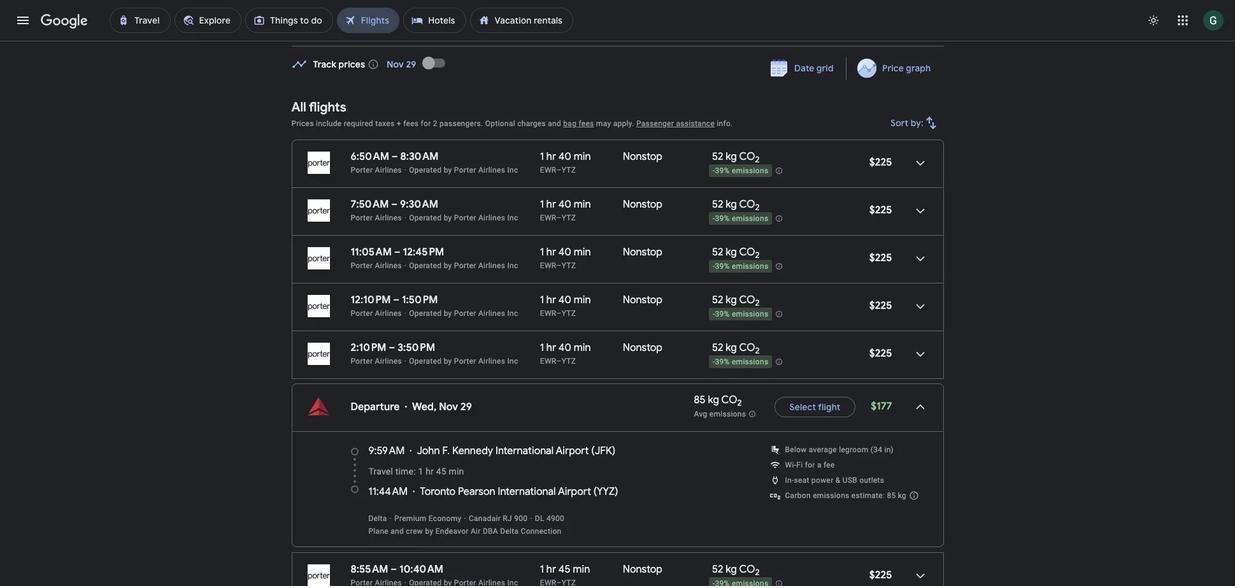 Task type: vqa. For each thing, say whether or not it's contained in the screenshot.


Task type: locate. For each thing, give the bounding box(es) containing it.
3 ewr from the top
[[540, 261, 557, 270]]

2 inside 85 kg co 2
[[738, 398, 742, 409]]

0 horizontal spatial 85
[[694, 394, 706, 407]]

hr for 6:50 am – 8:30 am
[[547, 150, 556, 163]]

all left filters
[[316, 10, 326, 21]]

kg for 1:50 pm
[[726, 294, 737, 307]]

-39% emissions
[[713, 166, 769, 175], [713, 214, 769, 223], [713, 262, 769, 271], [713, 310, 769, 319], [713, 358, 769, 367]]

operated for 12:45 pm
[[409, 261, 442, 270]]

kg
[[726, 150, 737, 163], [726, 198, 737, 211], [726, 246, 737, 259], [726, 294, 737, 307], [726, 342, 737, 354], [708, 394, 720, 407], [898, 491, 907, 500], [726, 563, 737, 576]]

39% for 8:30 am
[[715, 166, 730, 175]]

2 ytz from the top
[[562, 213, 576, 222]]

2 for 11:05 am – 12:45 pm
[[756, 250, 760, 261]]

3 nonstop flight. element from the top
[[623, 246, 663, 261]]

kennedy
[[452, 445, 493, 458]]

85 right estimate:
[[887, 491, 896, 500]]

ytz for 8:30 am
[[562, 166, 576, 175]]

porter airlines down departure time: 6:50 am. text box
[[351, 166, 402, 175]]

1 nonstop from the top
[[623, 150, 663, 163]]

total duration 1 hr 40 min. element
[[540, 150, 623, 165], [540, 198, 623, 213], [540, 246, 623, 261], [540, 294, 623, 308], [540, 342, 623, 356]]

1 vertical spatial 45
[[559, 563, 571, 576]]

)
[[612, 445, 616, 458], [615, 486, 619, 498]]

international up toronto pearson international airport ( yyz )
[[496, 445, 554, 458]]

1 total duration 1 hr 40 min. element from the top
[[540, 150, 623, 165]]

1 horizontal spatial and
[[548, 119, 561, 128]]

co for 2:10 pm – 3:50 pm
[[740, 342, 756, 354]]

total duration 1 hr 40 min. element for 9:30 am
[[540, 198, 623, 213]]

international up the 900
[[498, 486, 556, 498]]

225 us dollars text field for 8:55 am – 10:40 am
[[870, 569, 893, 582]]

0 vertical spatial 85
[[694, 394, 706, 407]]

5 ytz from the top
[[562, 357, 576, 366]]

0 horizontal spatial 29
[[406, 59, 416, 70]]

1 vertical spatial nov
[[439, 401, 458, 414]]

 image for 9:30 am
[[405, 213, 407, 222]]

39% for 1:50 pm
[[715, 310, 730, 319]]

2 52 from the top
[[712, 198, 724, 211]]

9:59 am
[[369, 445, 405, 458]]

225 us dollars text field left flight details. leaves newark liberty international airport at 8:55 am on wednesday, november 29 and arrives at billy bishop toronto city airport at 10:40 am on wednesday, november 29. icon
[[870, 569, 893, 582]]

0 horizontal spatial delta
[[369, 514, 387, 523]]

operated by porter airlines inc down 3:50 pm
[[409, 357, 518, 366]]

1 stop or fewer button
[[382, 5, 474, 25]]

total duration 1 hr 40 min. element for 12:45 pm
[[540, 246, 623, 261]]

international
[[496, 445, 554, 458], [498, 486, 556, 498]]

2:10 pm
[[351, 342, 387, 354]]

39%
[[715, 166, 730, 175], [715, 214, 730, 223], [715, 262, 730, 271], [715, 310, 730, 319], [715, 358, 730, 367]]

3 operated from the top
[[409, 261, 442, 270]]

operated for 3:50 pm
[[409, 357, 442, 366]]

1 vertical spatial all
[[292, 99, 306, 115]]

for left 'a'
[[805, 461, 816, 470]]

travel time: 1 hr 45 min
[[369, 467, 464, 477]]

2
[[433, 119, 438, 128], [756, 154, 760, 165], [756, 202, 760, 213], [756, 250, 760, 261], [756, 298, 760, 309], [756, 346, 760, 356], [738, 398, 742, 409], [756, 567, 760, 578]]

flights
[[309, 99, 346, 115]]

1 nonstop flight. element from the top
[[623, 150, 663, 165]]

hr inside total duration 1 hr 45 min. element
[[547, 563, 556, 576]]

all for all filters (5)
[[316, 10, 326, 21]]

by for 8:30 am
[[444, 166, 452, 175]]

52 for 10:40 am
[[712, 563, 724, 576]]

5 nonstop from the top
[[623, 342, 663, 354]]

a
[[818, 461, 822, 470]]

3 nonstop from the top
[[623, 246, 663, 259]]

4 52 kg co 2 from the top
[[712, 294, 760, 309]]

1 52 from the top
[[712, 150, 724, 163]]

nonstop for 9:30 am
[[623, 198, 663, 211]]

5 $225 from the top
[[870, 347, 893, 360]]

nonstop flight. element
[[623, 150, 663, 165], [623, 198, 663, 213], [623, 246, 663, 261], [623, 294, 663, 308], [623, 342, 663, 356], [623, 563, 663, 578]]

1 39% from the top
[[715, 166, 730, 175]]

total duration 1 hr 40 min. element for 8:30 am
[[540, 150, 623, 165]]

by
[[444, 166, 452, 175], [444, 213, 452, 222], [444, 261, 452, 270], [444, 309, 452, 318], [444, 357, 452, 366], [425, 527, 434, 536]]

flight details. leaves newark liberty international airport at 7:50 am on wednesday, november 29 and arrives at billy bishop toronto city airport at 9:30 am on wednesday, november 29. image
[[905, 196, 936, 226]]

and left the bag at the top left of page
[[548, 119, 561, 128]]

 image left wed,
[[405, 401, 407, 414]]

1 porter airlines from the top
[[351, 166, 402, 175]]

1 vertical spatial delta
[[500, 527, 519, 536]]

0 horizontal spatial nov
[[387, 59, 404, 70]]

dl
[[535, 514, 545, 523]]

operated by porter airlines inc down 8:30 am text box on the left top of page
[[409, 166, 518, 175]]

4 39% from the top
[[715, 310, 730, 319]]

1 horizontal spatial all
[[316, 10, 326, 21]]

below average legroom (34 in)
[[785, 445, 894, 454]]

3 1 hr 40 min ewr – ytz from the top
[[540, 246, 591, 270]]

graph
[[907, 62, 931, 74]]

$225 left flight details. leaves newark liberty international airport at 11:05 am on wednesday, november 29 and arrives at billy bishop toronto city airport at 12:45 pm on wednesday, november 29. image
[[870, 252, 893, 264]]

29
[[406, 59, 416, 70], [461, 401, 472, 414]]

porter airlines down 'departure time: 11:05 am.' text field
[[351, 261, 402, 270]]

wi-fi for a fee
[[785, 461, 835, 470]]

operated by porter airlines inc down arrival time: 12:45 pm. text field
[[409, 261, 518, 270]]

nonstop
[[623, 150, 663, 163], [623, 198, 663, 211], [623, 246, 663, 259], [623, 294, 663, 307], [623, 342, 663, 354], [623, 563, 663, 576]]

price graph button
[[850, 57, 942, 80]]

hr for 11:05 am – 12:45 pm
[[547, 246, 556, 259]]

1 vertical spatial 29
[[461, 401, 472, 414]]

29 right learn more about tracked prices icon
[[406, 59, 416, 70]]

4 porter airlines from the top
[[351, 309, 402, 318]]

$225 left 'flight details. leaves newark liberty international airport at 2:10 pm on wednesday, november 29 and arrives at billy bishop toronto city airport at 3:50 pm on wednesday, november 29.' icon
[[870, 347, 893, 360]]

4 $225 from the top
[[870, 300, 893, 312]]

kg for 10:40 am
[[726, 563, 737, 576]]

2 total duration 1 hr 40 min. element from the top
[[540, 198, 623, 213]]

3 39% from the top
[[715, 262, 730, 271]]

nov
[[387, 59, 404, 70], [439, 401, 458, 414]]

4 1 hr 40 min ewr – ytz from the top
[[540, 294, 591, 318]]

porter airlines for 6:50 am
[[351, 166, 402, 175]]

passenger assistance button
[[637, 119, 715, 128]]

all for all flights
[[292, 99, 306, 115]]

5 inc from the top
[[508, 357, 518, 366]]

emissions for 8:30 am
[[732, 166, 769, 175]]

by for 9:30 am
[[444, 213, 452, 222]]

3 total duration 1 hr 40 min. element from the top
[[540, 246, 623, 261]]

2 -39% emissions from the top
[[713, 214, 769, 223]]

0 vertical spatial and
[[548, 119, 561, 128]]

5 40 from the top
[[559, 342, 572, 354]]

4 operated from the top
[[409, 309, 442, 318]]

by for 1:50 pm
[[444, 309, 452, 318]]

29 right wed,
[[461, 401, 472, 414]]

fees right the +
[[404, 119, 419, 128]]

1 vertical spatial  image
[[405, 357, 407, 366]]

avg
[[694, 410, 708, 418]]

52 kg co 2 for 9:30 am
[[712, 198, 760, 213]]

operated by porter airlines inc down arrival time: 1:50 pm. text box
[[409, 309, 518, 318]]

5 52 kg co 2 from the top
[[712, 342, 760, 356]]

1 vertical spatial 225 us dollars text field
[[870, 347, 893, 360]]

85 up avg
[[694, 394, 706, 407]]

39% for 9:30 am
[[715, 214, 730, 223]]

in-seat power & usb outlets
[[785, 476, 885, 485]]

1 vertical spatial for
[[805, 461, 816, 470]]

6 $225 from the top
[[870, 569, 893, 582]]

Arrival time: 12:45 PM. text field
[[403, 246, 444, 259]]

2 nonstop from the top
[[623, 198, 663, 211]]

operated down 1:50 pm
[[409, 309, 442, 318]]

2 $225 from the top
[[870, 204, 893, 217]]

operated down arrival time: 12:45 pm. text field
[[409, 261, 442, 270]]

3 $225 from the top
[[870, 252, 893, 264]]

4 40 from the top
[[559, 294, 572, 307]]

 image down leaves newark liberty international airport at 8:55 am on wednesday, november 29 and arrives at billy bishop toronto city airport at 10:40 am on wednesday, november 29. "element"
[[405, 579, 407, 586]]

6 52 from the top
[[712, 563, 724, 576]]

1 1 hr 40 min ewr – ytz from the top
[[540, 150, 591, 175]]

airport left jfk
[[556, 445, 589, 458]]

2 52 kg co 2 from the top
[[712, 198, 760, 213]]

operated by porter airlines inc for 12:45 pm
[[409, 261, 518, 270]]

1 $225 from the top
[[870, 156, 893, 169]]

5 operated from the top
[[409, 357, 442, 366]]

outlets
[[860, 476, 885, 485]]

2 1 hr 40 min ewr – ytz from the top
[[540, 198, 591, 222]]

leaves newark liberty international airport at 6:50 am on wednesday, november 29 and arrives at billy bishop toronto city airport at 8:30 am on wednesday, november 29. element
[[351, 150, 439, 163]]

delta up plane
[[369, 514, 387, 523]]

co for 11:05 am – 12:45 pm
[[740, 246, 756, 259]]

1 52 kg co 2 from the top
[[712, 150, 760, 165]]

1 40 from the top
[[559, 150, 572, 163]]

min for 12:45 pm
[[574, 246, 591, 259]]

225 US dollars text field
[[870, 252, 893, 264], [870, 347, 893, 360], [870, 569, 893, 582]]

for right the +
[[421, 119, 431, 128]]

4 -39% emissions from the top
[[713, 310, 769, 319]]

2 operated from the top
[[409, 213, 442, 222]]

1 horizontal spatial 45
[[559, 563, 571, 576]]

min for 1:50 pm
[[574, 294, 591, 307]]

2 inc from the top
[[508, 213, 518, 222]]

 image for 1:50 pm
[[405, 309, 407, 318]]

$225 left flight details. leaves newark liberty international airport at 12:10 pm on wednesday, november 29 and arrives at billy bishop toronto city airport at 1:50 pm on wednesday, november 29. 'image'
[[870, 300, 893, 312]]

sort by:
[[891, 117, 924, 129]]

4 inc from the top
[[508, 309, 518, 318]]

1 vertical spatial 85
[[887, 491, 896, 500]]

 image down the leaves newark liberty international airport at 12:10 pm on wednesday, november 29 and arrives at billy bishop toronto city airport at 1:50 pm on wednesday, november 29. element
[[405, 309, 407, 318]]

1 vertical spatial airport
[[558, 486, 591, 498]]

1 hr 40 min ewr – ytz for 9:30 am
[[540, 198, 591, 222]]

1 horizontal spatial 85
[[887, 491, 896, 500]]

4 operated by porter airlines inc from the top
[[409, 309, 518, 318]]

3 -39% emissions from the top
[[713, 262, 769, 271]]

4 ytz from the top
[[562, 309, 576, 318]]

5 nonstop flight. element from the top
[[623, 342, 663, 356]]

1 hr 40 min ewr – ytz
[[540, 150, 591, 175], [540, 198, 591, 222], [540, 246, 591, 270], [540, 294, 591, 318], [540, 342, 591, 366]]

1 horizontal spatial 29
[[461, 401, 472, 414]]

prices
[[292, 119, 314, 128]]

date
[[794, 62, 815, 74]]

 image down 7:50 am – 9:30 am
[[405, 213, 407, 222]]

(
[[592, 445, 595, 458], [594, 486, 597, 498]]

nonstop flight. element for 3:50 pm
[[623, 342, 663, 356]]

0 vertical spatial 29
[[406, 59, 416, 70]]

fewer
[[428, 10, 452, 21]]

porter airlines down '7:50 am' "text field"
[[351, 213, 402, 222]]

hr for 2:10 pm – 3:50 pm
[[547, 342, 556, 354]]

hr for 12:10 pm – 1:50 pm
[[547, 294, 556, 307]]

52 for 1:50 pm
[[712, 294, 724, 307]]

85 inside 85 kg co 2
[[694, 394, 706, 407]]

None search field
[[292, 0, 944, 47]]

toronto
[[420, 486, 456, 498]]

porter airlines down 2:10 pm
[[351, 357, 402, 366]]

all inside 'main content'
[[292, 99, 306, 115]]

co inside 85 kg co 2
[[722, 394, 738, 407]]

sort by: button
[[886, 108, 944, 138]]

operated down the arrival time: 3:50 pm. text box at the bottom left
[[409, 357, 442, 366]]

45 up toronto
[[436, 467, 447, 477]]

nonstop for 1:50 pm
[[623, 294, 663, 307]]

flight details. leaves newark liberty international airport at 2:10 pm on wednesday, november 29 and arrives at billy bishop toronto city airport at 3:50 pm on wednesday, november 29. image
[[905, 339, 936, 370]]

select flight button
[[775, 392, 856, 423]]

toronto pearson international airport ( yyz )
[[420, 486, 619, 498]]

 image
[[405, 166, 407, 175], [405, 261, 407, 270], [405, 309, 407, 318], [405, 401, 407, 414], [405, 579, 407, 586]]

52 kg co 2
[[712, 150, 760, 165], [712, 198, 760, 213], [712, 246, 760, 261], [712, 294, 760, 309], [712, 342, 760, 356], [712, 563, 760, 578]]

0 vertical spatial delta
[[369, 514, 387, 523]]

2 39% from the top
[[715, 214, 730, 223]]

porter
[[351, 166, 373, 175], [454, 166, 477, 175], [351, 213, 373, 222], [454, 213, 477, 222], [351, 261, 373, 270], [454, 261, 477, 270], [351, 309, 373, 318], [454, 309, 477, 318], [351, 357, 373, 366], [454, 357, 477, 366]]

and left the crew
[[391, 527, 404, 536]]

porter airlines
[[351, 166, 402, 175], [351, 213, 402, 222], [351, 261, 402, 270], [351, 309, 402, 318], [351, 357, 402, 366]]

operated down 8:30 am text box on the left top of page
[[409, 166, 442, 175]]

$225 left flight details. leaves newark liberty international airport at 6:50 am on wednesday, november 29 and arrives at billy bishop toronto city airport at 8:30 am on wednesday, november 29. image
[[870, 156, 893, 169]]

min
[[574, 150, 591, 163], [574, 198, 591, 211], [574, 246, 591, 259], [574, 294, 591, 307], [574, 342, 591, 354], [449, 467, 464, 477], [573, 563, 590, 576]]

45
[[436, 467, 447, 477], [559, 563, 571, 576]]

4 nonstop from the top
[[623, 294, 663, 307]]

52 kg co 2 for 3:50 pm
[[712, 342, 760, 356]]

1 - from the top
[[713, 166, 715, 175]]

Departure time: 11:05 AM. text field
[[351, 246, 392, 259]]

3 inc from the top
[[508, 261, 518, 270]]

5 - from the top
[[713, 358, 715, 367]]

1 inside popup button
[[390, 10, 394, 21]]

Arrival time: 9:30 AM. text field
[[400, 198, 439, 211]]

porter airlines down 12:10 pm text field
[[351, 309, 402, 318]]

airport left yyz
[[558, 486, 591, 498]]

porter airlines for 12:10 pm
[[351, 309, 402, 318]]

nonstop for 12:45 pm
[[623, 246, 663, 259]]

prices
[[339, 59, 365, 70]]

6 nonstop flight. element from the top
[[623, 563, 663, 578]]

Departure time: 8:55 AM. text field
[[351, 563, 388, 576]]

5 operated by porter airlines inc from the top
[[409, 357, 518, 366]]

track prices
[[313, 59, 365, 70]]

2 225 us dollars text field from the top
[[870, 347, 893, 360]]

1 operated from the top
[[409, 166, 442, 175]]

225 us dollars text field for 2:10 pm – 3:50 pm
[[870, 347, 893, 360]]

3 operated by porter airlines inc from the top
[[409, 261, 518, 270]]

bag fees button
[[564, 119, 594, 128]]

2 40 from the top
[[559, 198, 572, 211]]

900
[[514, 514, 528, 523]]

3 225 us dollars text field from the top
[[870, 569, 893, 582]]

 image down leaves newark liberty international airport at 11:05 am on wednesday, november 29 and arrives at billy bishop toronto city airport at 12:45 pm on wednesday, november 29. element
[[405, 261, 407, 270]]

delta down rj
[[500, 527, 519, 536]]

nonstop flight. element for 1:50 pm
[[623, 294, 663, 308]]

nov 29
[[387, 59, 416, 70]]

9:30 am
[[400, 198, 439, 211]]

air
[[471, 527, 481, 536]]

45 down connection
[[559, 563, 571, 576]]

3 52 kg co 2 from the top
[[712, 246, 760, 261]]

Arrival time: 8:30 AM. text field
[[401, 150, 439, 163]]

all
[[316, 10, 326, 21], [292, 99, 306, 115]]

2 fees from the left
[[579, 119, 594, 128]]

2 ewr from the top
[[540, 213, 557, 222]]

fee
[[824, 461, 835, 470]]

crew
[[406, 527, 423, 536]]

5 52 from the top
[[712, 342, 724, 354]]

1 hr 40 min ewr – ytz for 3:50 pm
[[540, 342, 591, 366]]

-39% emissions for 12:45 pm
[[713, 262, 769, 271]]

1 horizontal spatial nov
[[439, 401, 458, 414]]

4 - from the top
[[713, 310, 715, 319]]

4 ewr from the top
[[540, 309, 557, 318]]

2 vertical spatial 225 us dollars text field
[[870, 569, 893, 582]]

52 for 12:45 pm
[[712, 246, 724, 259]]

225 US dollars text field
[[870, 204, 893, 217]]

filters
[[328, 10, 353, 21]]

$177
[[871, 400, 893, 413]]

jfk
[[595, 445, 612, 458]]

 image down 6:50 am – 8:30 am
[[405, 166, 407, 175]]

1 -39% emissions from the top
[[713, 166, 769, 175]]

Arrival time: 1:50 PM. text field
[[402, 294, 438, 307]]

ytz for 12:45 pm
[[562, 261, 576, 270]]

3 porter airlines from the top
[[351, 261, 402, 270]]

52 for 9:30 am
[[712, 198, 724, 211]]

4 total duration 1 hr 40 min. element from the top
[[540, 294, 623, 308]]

3 ytz from the top
[[562, 261, 576, 270]]

 image
[[405, 213, 407, 222], [405, 357, 407, 366], [390, 514, 392, 523]]

- for 9:30 am
[[713, 214, 715, 223]]

operated for 9:30 am
[[409, 213, 442, 222]]

5 ewr from the top
[[540, 357, 557, 366]]

$225 left flight details. leaves newark liberty international airport at 8:55 am on wednesday, november 29 and arrives at billy bishop toronto city airport at 10:40 am on wednesday, november 29. icon
[[870, 569, 893, 582]]

1 225 us dollars text field from the top
[[870, 252, 893, 264]]

6 52 kg co 2 from the top
[[712, 563, 760, 578]]

1 vertical spatial (
[[594, 486, 597, 498]]

1 inc from the top
[[508, 166, 518, 175]]

Departure time: 6:50 AM. text field
[[351, 150, 389, 163]]

0 vertical spatial (
[[592, 445, 595, 458]]

 image down the arrival time: 3:50 pm. text box at the bottom left
[[405, 357, 407, 366]]

1 ewr from the top
[[540, 166, 557, 175]]

5 -39% emissions from the top
[[713, 358, 769, 367]]

5 1 hr 40 min ewr – ytz from the top
[[540, 342, 591, 366]]

nonstop for 3:50 pm
[[623, 342, 663, 354]]

0 vertical spatial all
[[316, 10, 326, 21]]

0 horizontal spatial all
[[292, 99, 306, 115]]

total duration 1 hr 40 min. element for 3:50 pm
[[540, 342, 623, 356]]

main menu image
[[15, 13, 31, 28]]

airport
[[556, 445, 589, 458], [558, 486, 591, 498]]

12:10 pm
[[351, 294, 391, 307]]

6 nonstop from the top
[[623, 563, 663, 576]]

5 total duration 1 hr 40 min. element from the top
[[540, 342, 623, 356]]

4 nonstop flight. element from the top
[[623, 294, 663, 308]]

co for 8:55 am – 10:40 am
[[740, 563, 756, 576]]

39% for 3:50 pm
[[715, 358, 730, 367]]

change appearance image
[[1139, 5, 1169, 36]]

all inside button
[[316, 10, 326, 21]]

225 us dollars text field for 11:05 am – 12:45 pm
[[870, 252, 893, 264]]

8:55 am
[[351, 563, 388, 576]]

1 fees from the left
[[404, 119, 419, 128]]

passenger
[[637, 119, 674, 128]]

1 horizontal spatial for
[[805, 461, 816, 470]]

by for 3:50 pm
[[444, 357, 452, 366]]

$225
[[870, 156, 893, 169], [870, 204, 893, 217], [870, 252, 893, 264], [870, 300, 893, 312], [870, 347, 893, 360], [870, 569, 893, 582]]

operated down the 9:30 am text box
[[409, 213, 442, 222]]

nov right learn more about tracked prices icon
[[387, 59, 404, 70]]

operated by porter airlines inc for 3:50 pm
[[409, 357, 518, 366]]

0 horizontal spatial for
[[421, 119, 431, 128]]

fees right the bag at the top left of page
[[579, 119, 594, 128]]

2 operated by porter airlines inc from the top
[[409, 213, 518, 222]]

operated by porter airlines inc down the 9:30 am text box
[[409, 213, 518, 222]]

 image left premium
[[390, 514, 392, 523]]

emissions for 12:45 pm
[[732, 262, 769, 271]]

3 - from the top
[[713, 262, 715, 271]]

min for 9:30 am
[[574, 198, 591, 211]]

nov right wed,
[[439, 401, 458, 414]]

5 39% from the top
[[715, 358, 730, 367]]

40 for 6:50 am – 8:30 am
[[559, 150, 572, 163]]

carbon emissions estimate: 85 kilograms element
[[785, 491, 907, 500]]

225 us dollars text field left 'flight details. leaves newark liberty international airport at 2:10 pm on wednesday, november 29 and arrives at billy bishop toronto city airport at 3:50 pm on wednesday, november 29.' icon
[[870, 347, 893, 360]]

0 vertical spatial for
[[421, 119, 431, 128]]

4 52 from the top
[[712, 294, 724, 307]]

0 vertical spatial nov
[[387, 59, 404, 70]]

52
[[712, 150, 724, 163], [712, 198, 724, 211], [712, 246, 724, 259], [712, 294, 724, 307], [712, 342, 724, 354], [712, 563, 724, 576]]

flight
[[818, 402, 841, 413]]

0 horizontal spatial 45
[[436, 467, 447, 477]]

john
[[417, 445, 440, 458]]

1 hr 40 min ewr – ytz for 1:50 pm
[[540, 294, 591, 318]]

1 operated by porter airlines inc from the top
[[409, 166, 518, 175]]

ytz for 1:50 pm
[[562, 309, 576, 318]]

delta
[[369, 514, 387, 523], [500, 527, 519, 536]]

(34
[[871, 445, 883, 454]]

$225 for 8:30 am
[[870, 156, 893, 169]]

1 ytz from the top
[[562, 166, 576, 175]]

225 us dollars text field left flight details. leaves newark liberty international airport at 11:05 am on wednesday, november 29 and arrives at billy bishop toronto city airport at 12:45 pm on wednesday, november 29. image
[[870, 252, 893, 264]]

0 horizontal spatial and
[[391, 527, 404, 536]]

1 horizontal spatial fees
[[579, 119, 594, 128]]

2 porter airlines from the top
[[351, 213, 402, 222]]

ytz for 9:30 am
[[562, 213, 576, 222]]

emissions for 1:50 pm
[[732, 310, 769, 319]]

2 - from the top
[[713, 214, 715, 223]]

5 porter airlines from the top
[[351, 357, 402, 366]]

inc for 12:45 pm
[[508, 261, 518, 270]]

10:40 am
[[400, 563, 444, 576]]

0 vertical spatial 225 us dollars text field
[[870, 252, 893, 264]]

–
[[392, 150, 398, 163], [557, 166, 562, 175], [391, 198, 398, 211], [557, 213, 562, 222], [394, 246, 401, 259], [557, 261, 562, 270], [393, 294, 400, 307], [557, 309, 562, 318], [389, 342, 395, 354], [557, 357, 562, 366], [391, 563, 397, 576]]

$225 left the flight details. leaves newark liberty international airport at 7:50 am on wednesday, november 29 and arrives at billy bishop toronto city airport at 9:30 am on wednesday, november 29. icon at top right
[[870, 204, 893, 217]]

1 vertical spatial and
[[391, 527, 404, 536]]

3 40 from the top
[[559, 246, 572, 259]]

0 horizontal spatial fees
[[404, 119, 419, 128]]

all up prices
[[292, 99, 306, 115]]

min for 8:30 am
[[574, 150, 591, 163]]

2 nonstop flight. element from the top
[[623, 198, 663, 213]]

3 52 from the top
[[712, 246, 724, 259]]

&
[[836, 476, 841, 485]]

ytz
[[562, 166, 576, 175], [562, 213, 576, 222], [562, 261, 576, 270], [562, 309, 576, 318], [562, 357, 576, 366]]

- for 1:50 pm
[[713, 310, 715, 319]]

ewr for 8:30 am
[[540, 166, 557, 175]]

travel
[[369, 467, 393, 477]]

hr
[[547, 150, 556, 163], [547, 198, 556, 211], [547, 246, 556, 259], [547, 294, 556, 307], [547, 342, 556, 354], [426, 467, 434, 477], [547, 563, 556, 576]]

0 vertical spatial  image
[[405, 213, 407, 222]]

inc
[[508, 166, 518, 175], [508, 213, 518, 222], [508, 261, 518, 270], [508, 309, 518, 318], [508, 357, 518, 366]]



Task type: describe. For each thing, give the bounding box(es) containing it.
operated for 1:50 pm
[[409, 309, 442, 318]]

plane
[[369, 527, 389, 536]]

nonstop flight. element for 9:30 am
[[623, 198, 663, 213]]

leaves newark liberty international airport at 8:55 am on wednesday, november 29 and arrives at billy bishop toronto city airport at 10:40 am on wednesday, november 29. element
[[351, 563, 444, 576]]

0 vertical spatial international
[[496, 445, 554, 458]]

ewr for 1:50 pm
[[540, 309, 557, 318]]

canadair
[[469, 514, 501, 523]]

wed, nov 29
[[412, 401, 472, 414]]

inc for 1:50 pm
[[508, 309, 518, 318]]

$225 for 10:40 am
[[870, 569, 893, 582]]

12:45 pm
[[403, 246, 444, 259]]

emissions for 9:30 am
[[732, 214, 769, 223]]

flight details. leaves newark liberty international airport at 8:55 am on wednesday, november 29 and arrives at billy bishop toronto city airport at 10:40 am on wednesday, november 29. image
[[905, 561, 936, 586]]

in-
[[785, 476, 794, 485]]

$225 for 12:45 pm
[[870, 252, 893, 264]]

(5)
[[355, 10, 367, 21]]

4900
[[547, 514, 565, 523]]

legroom
[[839, 445, 869, 454]]

1 stop or fewer
[[390, 10, 452, 21]]

pearson
[[458, 486, 496, 498]]

52 kg co 2 for 10:40 am
[[712, 563, 760, 578]]

40 for 2:10 pm – 3:50 pm
[[559, 342, 572, 354]]

john f. kennedy international airport ( jfk )
[[417, 445, 616, 458]]

leaves newark liberty international airport at 11:05 am on wednesday, november 29 and arrives at billy bishop toronto city airport at 12:45 pm on wednesday, november 29. element
[[351, 246, 444, 259]]

inc for 8:30 am
[[508, 166, 518, 175]]

may
[[596, 119, 611, 128]]

charges
[[518, 119, 546, 128]]

passengers.
[[440, 119, 483, 128]]

nonstop flight. element for 10:40 am
[[623, 563, 663, 578]]

usb
[[843, 476, 858, 485]]

price graph
[[883, 62, 931, 74]]

all filters (5)
[[316, 10, 367, 21]]

2 for 6:50 am – 8:30 am
[[756, 154, 760, 165]]

Arrival time: 11:44 AM. text field
[[369, 486, 408, 498]]

Departure time: 2:10 PM. text field
[[351, 342, 387, 354]]

average
[[809, 445, 837, 454]]

52 kg co 2 for 8:30 am
[[712, 150, 760, 165]]

all flights
[[292, 99, 346, 115]]

Departure time: 7:50 AM. text field
[[351, 198, 389, 211]]

Departure time: 12:10 PM. text field
[[351, 294, 391, 307]]

7:50 am – 9:30 am
[[351, 198, 439, 211]]

wed,
[[412, 401, 437, 414]]

8:55 am – 10:40 am
[[351, 563, 444, 576]]

$225 for 9:30 am
[[870, 204, 893, 217]]

225 US dollars text field
[[870, 156, 893, 169]]

40 for 11:05 am – 12:45 pm
[[559, 246, 572, 259]]

operated by porter airlines inc for 9:30 am
[[409, 213, 518, 222]]

52 kg co 2 for 12:45 pm
[[712, 246, 760, 261]]

leaves newark liberty international airport at 7:50 am on wednesday, november 29 and arrives at billy bishop toronto city airport at 9:30 am on wednesday, november 29. element
[[351, 198, 439, 211]]

85 kg co 2
[[694, 394, 742, 409]]

economy
[[429, 514, 462, 523]]

-39% emissions for 3:50 pm
[[713, 358, 769, 367]]

premium
[[395, 514, 427, 523]]

nonstop flight. element for 12:45 pm
[[623, 246, 663, 261]]

plane and crew by endeavor air dba delta connection
[[369, 527, 562, 536]]

porter airlines for 7:50 am
[[351, 213, 402, 222]]

1 vertical spatial )
[[615, 486, 619, 498]]

0 vertical spatial 45
[[436, 467, 447, 477]]

total duration 1 hr 40 min. element for 1:50 pm
[[540, 294, 623, 308]]

by:
[[911, 117, 924, 129]]

1 hr 40 min ewr – ytz for 12:45 pm
[[540, 246, 591, 270]]

dl 4900
[[535, 514, 565, 523]]

Arrival time: 3:50 PM. text field
[[398, 342, 435, 354]]

premium economy
[[395, 514, 462, 523]]

 image for 10:40 am
[[405, 579, 407, 586]]

rj
[[503, 514, 512, 523]]

11:05 am
[[351, 246, 392, 259]]

flight details. leaves newark liberty international airport at 12:10 pm on wednesday, november 29 and arrives at billy bishop toronto city airport at 1:50 pm on wednesday, november 29. image
[[905, 291, 936, 322]]

or
[[417, 10, 426, 21]]

Departure time: 9:59 AM. text field
[[369, 445, 405, 458]]

2:10 pm – 3:50 pm
[[351, 342, 435, 354]]

Arrival time: 10:40 AM. text field
[[400, 563, 444, 576]]

$225 for 3:50 pm
[[870, 347, 893, 360]]

225 US dollars text field
[[870, 300, 893, 312]]

operated for 8:30 am
[[409, 166, 442, 175]]

1 hr 40 min ewr – ytz for 8:30 am
[[540, 150, 591, 175]]

kg for 8:30 am
[[726, 150, 737, 163]]

sort
[[891, 117, 909, 129]]

total duration 1 hr 45 min. element
[[540, 563, 623, 578]]

6:50 am
[[351, 150, 389, 163]]

track
[[313, 59, 337, 70]]

40 for 12:10 pm – 1:50 pm
[[559, 294, 572, 307]]

leaves newark liberty international airport at 2:10 pm on wednesday, november 29 and arrives at billy bishop toronto city airport at 3:50 pm on wednesday, november 29. element
[[351, 342, 435, 354]]

0 vertical spatial airport
[[556, 445, 589, 458]]

all flights main content
[[292, 48, 944, 586]]

kg for 9:30 am
[[726, 198, 737, 211]]

ewr for 12:45 pm
[[540, 261, 557, 270]]

1 vertical spatial international
[[498, 486, 556, 498]]

include
[[316, 119, 342, 128]]

prices include required taxes + fees for 2 passengers. optional charges and bag fees may apply. passenger assistance
[[292, 119, 715, 128]]

exclude:
[[487, 10, 522, 21]]

select
[[790, 402, 816, 413]]

-39% emissions for 1:50 pm
[[713, 310, 769, 319]]

2 for 2:10 pm – 3:50 pm
[[756, 346, 760, 356]]

29 inside find the best price region
[[406, 59, 416, 70]]

by for 12:45 pm
[[444, 261, 452, 270]]

0 vertical spatial )
[[612, 445, 616, 458]]

time:
[[396, 467, 416, 477]]

apply.
[[614, 119, 634, 128]]

 image for 3:50 pm
[[405, 357, 407, 366]]

taxes
[[375, 119, 395, 128]]

min for 3:50 pm
[[574, 342, 591, 354]]

inc for 9:30 am
[[508, 213, 518, 222]]

price
[[883, 62, 904, 74]]

in)
[[885, 445, 894, 454]]

kg for 12:45 pm
[[726, 246, 737, 259]]

co for 12:10 pm – 1:50 pm
[[740, 294, 756, 307]]

11:44 am
[[369, 486, 408, 498]]

seat
[[794, 476, 810, 485]]

 image for 8:30 am
[[405, 166, 407, 175]]

2 vertical spatial  image
[[390, 514, 392, 523]]

exclude: spirit button
[[479, 5, 568, 25]]

flight details. leaves newark liberty international airport at 11:05 am on wednesday, november 29 and arrives at billy bishop toronto city airport at 12:45 pm on wednesday, november 29. image
[[905, 243, 936, 274]]

co for 7:50 am – 9:30 am
[[740, 198, 756, 211]]

none search field containing all filters (5)
[[292, 0, 944, 47]]

7:50 am
[[351, 198, 389, 211]]

- for 3:50 pm
[[713, 358, 715, 367]]

nonstop for 8:30 am
[[623, 150, 663, 163]]

learn more about tracked prices image
[[368, 59, 379, 70]]

operated by porter airlines inc for 8:30 am
[[409, 166, 518, 175]]

canadair rj 900
[[469, 514, 528, 523]]

below
[[785, 445, 807, 454]]

flight details. leaves newark liberty international airport at 6:50 am on wednesday, november 29 and arrives at billy bishop toronto city airport at 8:30 am on wednesday, november 29. image
[[905, 148, 936, 178]]

nonstop flight. element for 8:30 am
[[623, 150, 663, 165]]

52 for 3:50 pm
[[712, 342, 724, 354]]

yyz
[[597, 486, 615, 498]]

date grid button
[[761, 57, 844, 80]]

fi
[[797, 461, 803, 470]]

stop
[[396, 10, 415, 21]]

dba
[[483, 527, 498, 536]]

required
[[344, 119, 373, 128]]

bag
[[564, 119, 577, 128]]

leaves newark liberty international airport at 12:10 pm on wednesday, november 29 and arrives at billy bishop toronto city airport at 1:50 pm on wednesday, november 29. element
[[351, 294, 438, 307]]

assistance
[[676, 119, 715, 128]]

all filters (5) button
[[292, 5, 377, 25]]

inc for 3:50 pm
[[508, 357, 518, 366]]

-39% emissions for 9:30 am
[[713, 214, 769, 223]]

hr for 7:50 am – 9:30 am
[[547, 198, 556, 211]]

date grid
[[794, 62, 834, 74]]

optional
[[485, 119, 516, 128]]

ewr for 9:30 am
[[540, 213, 557, 222]]

177 US dollars text field
[[871, 400, 893, 413]]

find the best price region
[[292, 48, 944, 90]]

12:10 pm – 1:50 pm
[[351, 294, 438, 307]]

8:30 am
[[401, 150, 439, 163]]

f.
[[443, 445, 450, 458]]

$225 for 1:50 pm
[[870, 300, 893, 312]]

grid
[[817, 62, 834, 74]]

ewr for 3:50 pm
[[540, 357, 557, 366]]

39% for 12:45 pm
[[715, 262, 730, 271]]

nov inside find the best price region
[[387, 59, 404, 70]]

- for 12:45 pm
[[713, 262, 715, 271]]

porter airlines for 11:05 am
[[351, 261, 402, 270]]

- for 8:30 am
[[713, 166, 715, 175]]

1 horizontal spatial delta
[[500, 527, 519, 536]]

6:50 am – 8:30 am
[[351, 150, 439, 163]]

avg emissions
[[694, 410, 746, 418]]

+
[[397, 119, 401, 128]]

exclude: spirit
[[487, 10, 547, 21]]

ytz for 3:50 pm
[[562, 357, 576, 366]]

kg inside 85 kg co 2
[[708, 394, 720, 407]]

carbon
[[785, 491, 811, 500]]

52 kg co 2 for 1:50 pm
[[712, 294, 760, 309]]

52 for 8:30 am
[[712, 150, 724, 163]]

connection
[[521, 527, 562, 536]]



